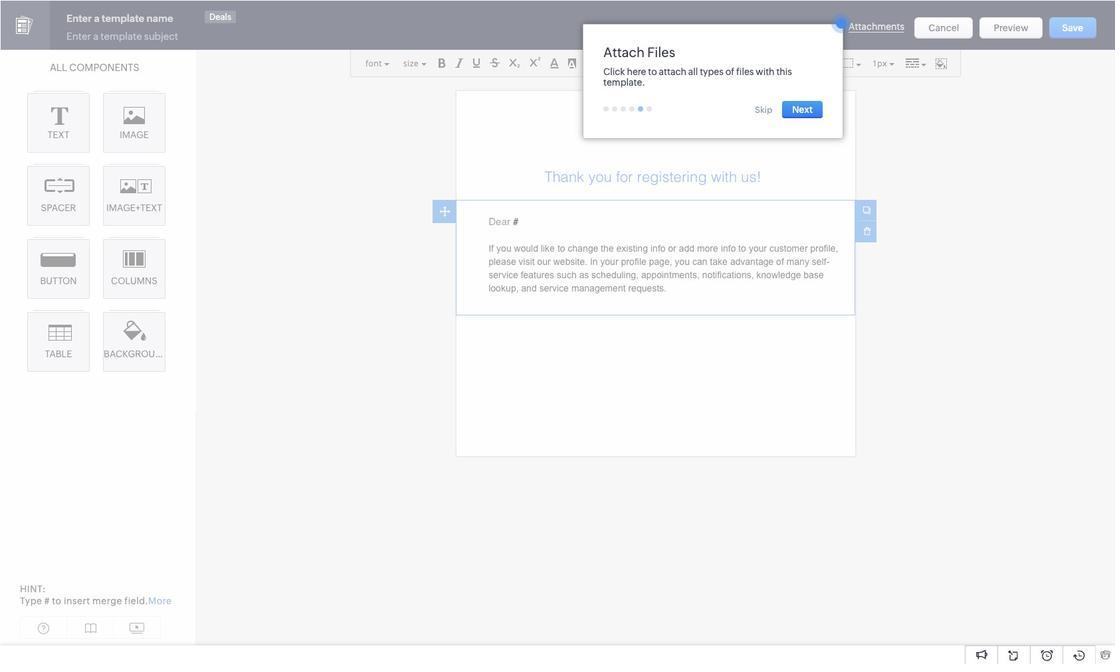Task type: describe. For each thing, give the bounding box(es) containing it.
big
[[17, 27, 32, 39]]

files
[[647, 45, 675, 60]]

image link
[[103, 93, 165, 153]]

image+text
[[106, 203, 162, 213]]

files
[[736, 66, 754, 77]]

big deal alert
[[17, 27, 79, 39]]

button
[[40, 276, 77, 286]]

all
[[50, 62, 67, 73]]

table
[[45, 349, 72, 360]]

components
[[69, 62, 139, 73]]

columns link
[[103, 239, 165, 299]]

attach
[[659, 66, 686, 77]]

next link
[[782, 101, 823, 118]]

alert
[[56, 27, 79, 39]]

text link
[[27, 93, 90, 153]]

image+text link
[[103, 166, 165, 226]]

columns
[[111, 276, 157, 286]]

1 horizontal spatial deals
[[209, 12, 231, 22]]

0 horizontal spatial deals
[[159, 11, 181, 21]]

image
[[120, 130, 149, 140]]

spacer
[[41, 203, 76, 213]]

background link
[[103, 312, 168, 372]]

to
[[648, 66, 657, 77]]

this
[[776, 66, 792, 77]]



Task type: locate. For each thing, give the bounding box(es) containing it.
click
[[603, 66, 625, 77]]

next
[[792, 104, 813, 115]]

skip link
[[755, 105, 772, 115]]

template.
[[603, 77, 645, 88]]

types
[[700, 66, 724, 77]]

all
[[688, 66, 698, 77]]

attach files click here to attach all types of files with this template.
[[603, 45, 792, 88]]

deal
[[34, 27, 54, 39]]

spacer link
[[27, 166, 90, 226]]

here
[[627, 66, 646, 77]]

enter a template name text field up alert
[[13, 10, 156, 23]]

None button
[[917, 13, 976, 35], [981, 13, 1044, 35], [1049, 13, 1096, 35], [914, 17, 973, 39], [980, 17, 1042, 39], [1049, 17, 1096, 39], [917, 13, 976, 35], [981, 13, 1044, 35], [1049, 13, 1096, 35], [914, 17, 973, 39], [980, 17, 1042, 39], [1049, 17, 1096, 39]]

enter a template name text field up enter a template subject text field
[[63, 11, 206, 27]]

deals
[[159, 11, 181, 21], [209, 12, 231, 22]]

of
[[725, 66, 734, 77]]

all components
[[50, 62, 139, 73]]

attach
[[603, 45, 645, 60]]

skip
[[755, 105, 772, 115]]

text
[[48, 130, 69, 140]]

background
[[104, 349, 168, 360]]

Enter a template name text field
[[13, 10, 156, 23], [63, 11, 206, 27]]

attachments
[[851, 17, 907, 27], [849, 21, 904, 32]]

button link
[[27, 239, 90, 299]]

table link
[[27, 312, 90, 372]]

with
[[756, 66, 774, 77]]

Enter a template subject text field
[[63, 31, 196, 43]]



Task type: vqa. For each thing, say whether or not it's contained in the screenshot.
topmost SIGNALS
no



